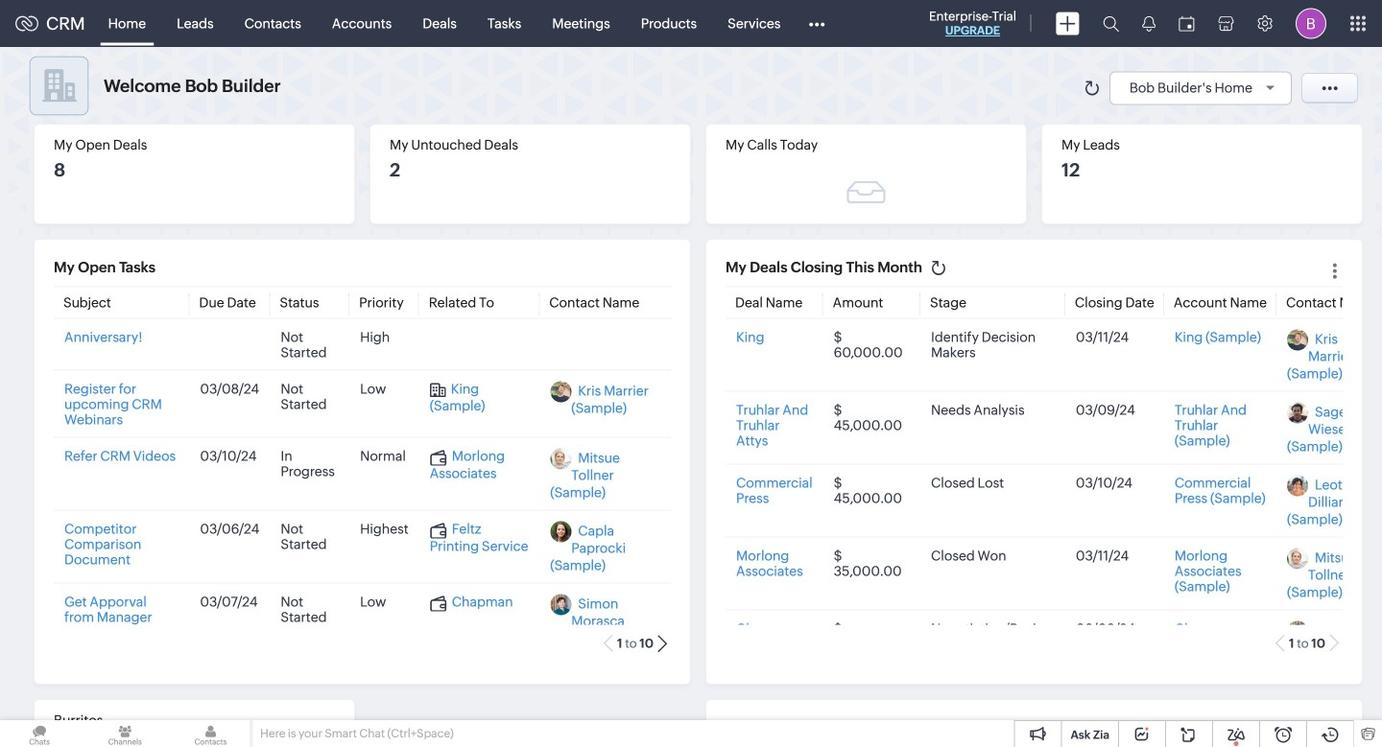 Task type: describe. For each thing, give the bounding box(es) containing it.
Other Modules field
[[796, 8, 837, 39]]

search element
[[1091, 0, 1131, 47]]

create menu image
[[1056, 12, 1080, 35]]

calendar image
[[1179, 16, 1195, 31]]

profile image
[[1296, 8, 1327, 39]]

contacts image
[[171, 721, 250, 748]]

chats image
[[0, 721, 79, 748]]



Task type: vqa. For each thing, say whether or not it's contained in the screenshot.
Channels image
yes



Task type: locate. For each thing, give the bounding box(es) containing it.
search image
[[1103, 15, 1119, 32]]

signals element
[[1131, 0, 1167, 47]]

channels image
[[86, 721, 165, 748]]

logo image
[[15, 16, 38, 31]]

create menu element
[[1044, 0, 1091, 47]]

signals image
[[1142, 15, 1156, 32]]

profile element
[[1284, 0, 1338, 47]]



